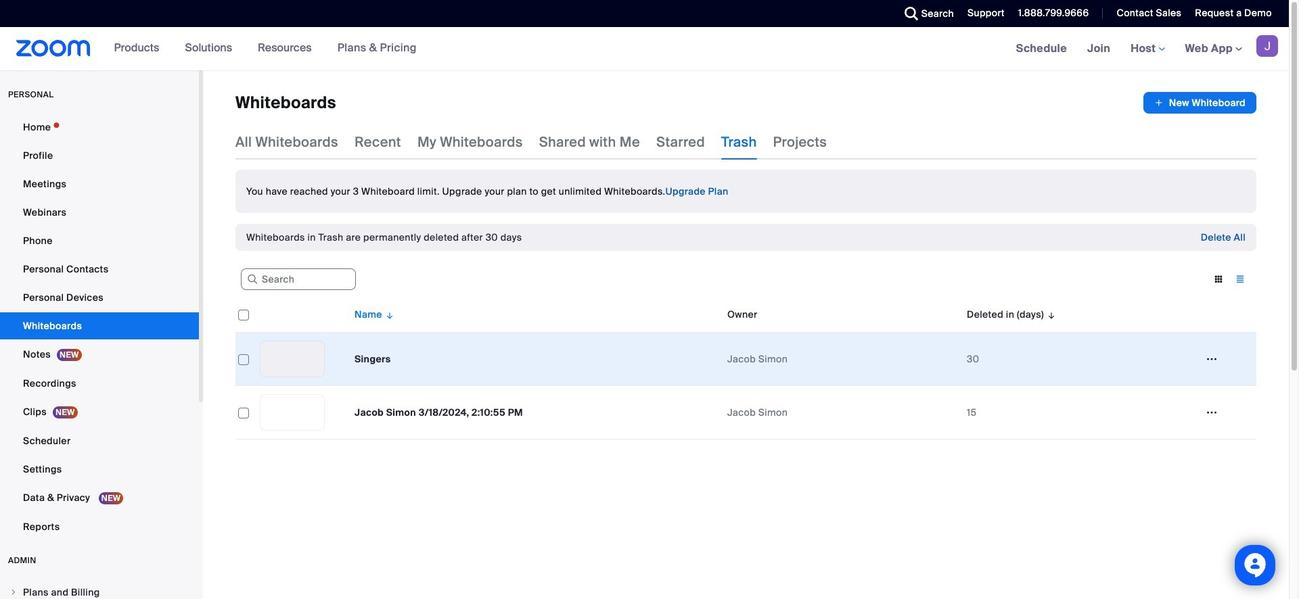 Task type: locate. For each thing, give the bounding box(es) containing it.
list mode, selected image
[[1230, 273, 1252, 286]]

right image
[[9, 589, 18, 597]]

more options for singers image
[[1201, 353, 1223, 366]]

menu item
[[0, 580, 199, 600]]

0 vertical spatial application
[[1144, 92, 1257, 114]]

arrow down image
[[382, 307, 395, 323], [1044, 307, 1057, 323]]

profile picture image
[[1257, 35, 1279, 57]]

banner
[[0, 27, 1289, 71]]

singers, modified at apr 02, 2024 by jacob simon, view only, link image
[[260, 341, 325, 378]]

alert
[[246, 231, 522, 244]]

product information navigation
[[104, 27, 427, 70]]

0 horizontal spatial arrow down image
[[382, 307, 395, 323]]

2 arrow down image from the left
[[1044, 307, 1057, 323]]

application
[[1144, 92, 1257, 114], [236, 297, 1267, 450]]

1 horizontal spatial arrow down image
[[1044, 307, 1057, 323]]



Task type: describe. For each thing, give the bounding box(es) containing it.
zoom logo image
[[16, 40, 90, 57]]

meetings navigation
[[1006, 27, 1289, 71]]

tabs of all whiteboard page tab list
[[236, 125, 827, 160]]

Search text field
[[241, 269, 356, 291]]

1 vertical spatial application
[[236, 297, 1267, 450]]

singers element
[[355, 353, 391, 366]]

personal menu menu
[[0, 114, 199, 542]]

jacob simon 3/18/2024, 2:10:55 pm element
[[355, 407, 523, 419]]

1 arrow down image from the left
[[382, 307, 395, 323]]

grid mode, not selected image
[[1208, 273, 1230, 286]]

thumbnail of jacob simon 3/18/2024, 2:10:55 pm image
[[261, 395, 324, 430]]

more options for jacob simon 3/18/2024, 2:10:55 pm image
[[1201, 407, 1223, 419]]

thumbnail of singers image
[[261, 342, 324, 377]]

add image
[[1155, 96, 1164, 110]]



Task type: vqa. For each thing, say whether or not it's contained in the screenshot.
cookie
no



